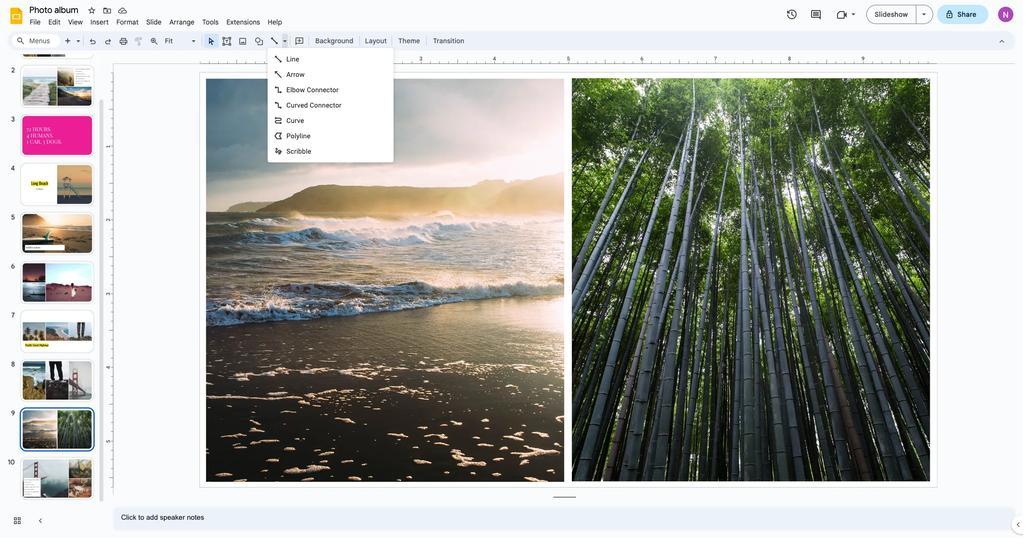 Task type: locate. For each thing, give the bounding box(es) containing it.
share
[[958, 10, 977, 19]]

layout button
[[362, 34, 390, 48]]

help
[[268, 18, 282, 26]]

transition
[[433, 37, 464, 45]]

Zoom field
[[162, 34, 200, 48]]

connector down "elbow connector e" 'element'
[[310, 101, 342, 109]]

p olyline
[[286, 132, 311, 140]]

transition button
[[429, 34, 469, 48]]

0 vertical spatial connector
[[307, 86, 339, 94]]

tools menu item
[[198, 16, 223, 28]]

layout
[[365, 37, 387, 45]]

polyline p element
[[286, 132, 313, 140]]

a
[[286, 71, 291, 78]]

menu bar containing file
[[26, 12, 286, 28]]

connector for e lbow connector
[[307, 86, 339, 94]]

ine
[[290, 55, 299, 63]]

theme
[[398, 37, 420, 45]]

p
[[286, 132, 291, 140]]

view menu item
[[64, 16, 87, 28]]

Rename text field
[[26, 4, 84, 15]]

connector for c urved connector
[[310, 101, 342, 109]]

v
[[297, 117, 300, 124]]

application
[[0, 0, 1023, 538]]

l
[[286, 55, 290, 63]]

navigation
[[0, 6, 106, 538]]

connector up curved connector c element
[[307, 86, 339, 94]]

connector
[[307, 86, 339, 94], [310, 101, 342, 109]]

navigation inside application
[[0, 6, 106, 538]]

view
[[68, 18, 83, 26]]

cur v e
[[286, 117, 304, 124]]

background button
[[311, 34, 358, 48]]

Zoom text field
[[163, 34, 190, 48]]

menu
[[263, 0, 394, 223]]

slideshow button
[[867, 5, 916, 24]]

c
[[286, 101, 291, 109]]

a rrow
[[286, 71, 305, 78]]

Menus field
[[12, 34, 60, 48]]

1 vertical spatial connector
[[310, 101, 342, 109]]

Star checkbox
[[85, 4, 99, 17]]

shape image
[[254, 34, 265, 48]]

cur
[[286, 117, 297, 124]]

application containing slideshow
[[0, 0, 1023, 538]]

curved connector c element
[[286, 101, 344, 109]]

menu bar
[[26, 12, 286, 28]]

arrow a element
[[286, 71, 308, 78]]



Task type: vqa. For each thing, say whether or not it's contained in the screenshot.
option group
no



Task type: describe. For each thing, give the bounding box(es) containing it.
olyline
[[291, 132, 311, 140]]

presentation options image
[[922, 13, 926, 15]]

c urved connector
[[286, 101, 342, 109]]

scribble d element
[[286, 148, 314, 155]]

file
[[30, 18, 41, 26]]

help menu item
[[264, 16, 286, 28]]

main toolbar
[[35, 0, 469, 425]]

insert menu item
[[87, 16, 113, 28]]

e
[[300, 117, 304, 124]]

line l element
[[286, 55, 302, 63]]

share button
[[937, 5, 989, 24]]

urved
[[291, 101, 308, 109]]

insert
[[91, 18, 109, 26]]

format
[[116, 18, 139, 26]]

l ine
[[286, 55, 299, 63]]

menu containing l
[[263, 0, 394, 223]]

background
[[315, 37, 353, 45]]

edit menu item
[[45, 16, 64, 28]]

extensions
[[226, 18, 260, 26]]

insert image image
[[237, 34, 248, 48]]

tools
[[202, 18, 219, 26]]

file menu item
[[26, 16, 45, 28]]

elbow connector e element
[[286, 86, 342, 94]]

scribble
[[286, 148, 311, 155]]

slideshow
[[875, 10, 908, 19]]

e
[[286, 86, 290, 94]]

menu bar inside menu bar banner
[[26, 12, 286, 28]]

e lbow connector
[[286, 86, 339, 94]]

curve v element
[[286, 117, 307, 124]]

slide menu item
[[142, 16, 166, 28]]

format menu item
[[113, 16, 142, 28]]

edit
[[48, 18, 61, 26]]

lbow
[[290, 86, 305, 94]]

arrange
[[169, 18, 195, 26]]

slide
[[146, 18, 162, 26]]

arrange menu item
[[166, 16, 198, 28]]

theme button
[[394, 34, 424, 48]]

rrow
[[291, 71, 305, 78]]

menu bar banner
[[0, 0, 1023, 538]]

extensions menu item
[[223, 16, 264, 28]]



